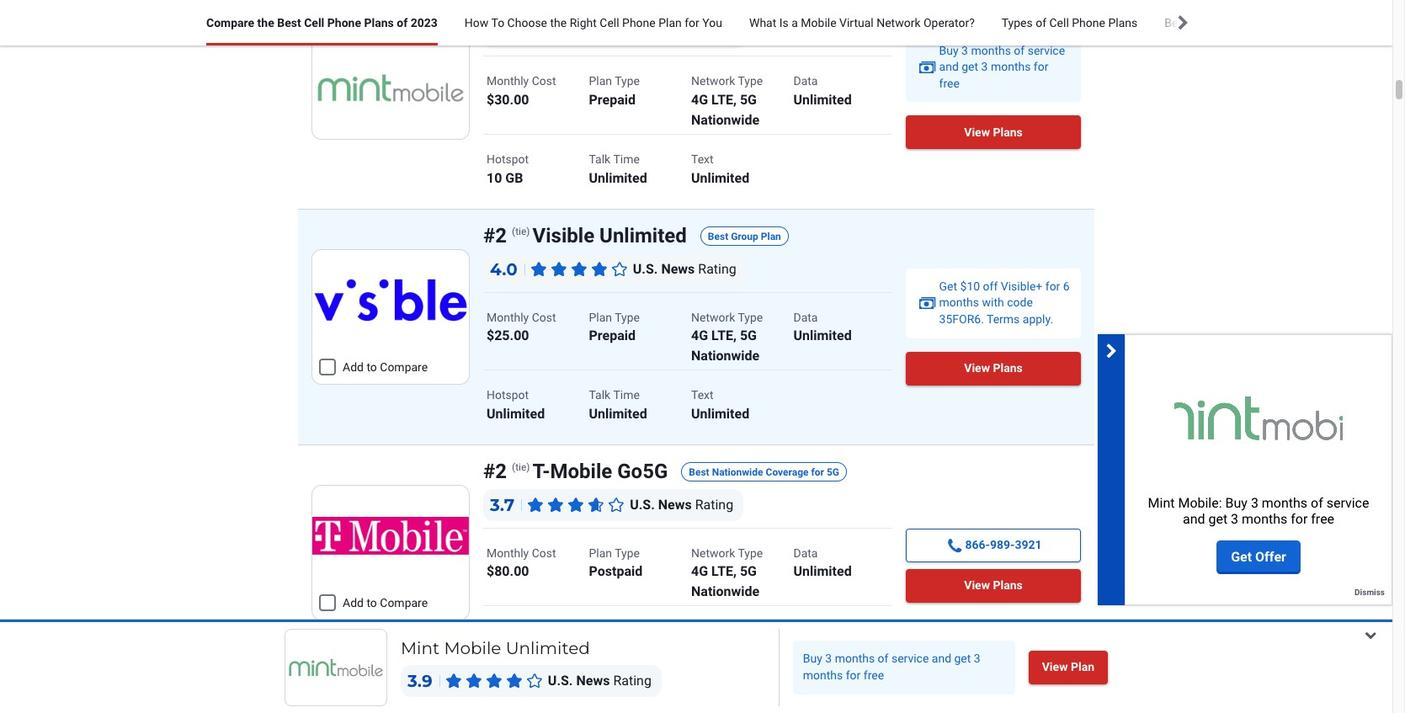Task type: describe. For each thing, give the bounding box(es) containing it.
service inside the "mint mobile: buy 3 months of service and get 3 months for free"
[[1327, 495, 1370, 511]]

1 network type 4g lte, 5g nationwide from the top
[[691, 74, 763, 128]]

postpaid
[[589, 564, 643, 580]]

1 data unlimited from the top
[[794, 74, 852, 108]]

monthly for visible
[[487, 310, 529, 324]]

offer
[[1256, 549, 1287, 565]]

0 vertical spatial compare
[[206, 16, 254, 29]]

4g for t-mobile go5g
[[691, 564, 708, 580]]

buy 3 months of service and get 3 months for free link for view plans
[[913, 39, 1074, 96]]

compare the best cell phone plans of 2023 link
[[206, 0, 438, 46]]

time for unlimited
[[613, 388, 640, 402]]

buy inside the "mint mobile: buy 3 months of service and get 3 months for free"
[[1226, 495, 1248, 511]]

talk for unlimited
[[589, 388, 611, 402]]

1 vertical spatial mint mobile logo image
[[285, 629, 387, 706]]

news for $25.00
[[661, 261, 695, 277]]

you
[[703, 16, 722, 29]]

u.s. down mint mobile unlimited link
[[548, 673, 573, 689]]

add to compare link for t-mobile go5g
[[343, 595, 428, 612]]

view plans link for visible unlimited
[[906, 352, 1081, 385]]

free inside the "mint mobile: buy 3 months of service and get 3 months for free"
[[1311, 511, 1335, 527]]

phone inside types of cell phone plans link
[[1072, 16, 1106, 29]]

1 4g from the top
[[691, 92, 708, 108]]

0 vertical spatial buy
[[939, 43, 959, 57]]

how
[[465, 16, 489, 29]]

best cell phone plans in detail
[[1165, 16, 1325, 29]]

mobile:
[[1178, 495, 1222, 511]]

4g for visible unlimited
[[691, 328, 708, 344]]

rating for $80.00
[[695, 496, 734, 512]]

monthly for t-
[[487, 546, 529, 560]]

add to compare for t-mobile go5g
[[343, 596, 428, 609]]

mint for mint mobile unlimited
[[401, 638, 440, 659]]

989-
[[990, 538, 1015, 552]]

0 vertical spatial service
[[1028, 43, 1065, 57]]

0 horizontal spatial 3.9
[[408, 671, 433, 691]]

$25.00
[[487, 328, 529, 344]]

view plan link
[[1029, 651, 1108, 685]]

a
[[792, 16, 798, 29]]

how to choose the right cell phone plan for you link
[[465, 0, 722, 46]]

in
[[1282, 16, 1292, 29]]

best group plan
[[708, 231, 781, 243]]

mint mobile unlimited link
[[401, 638, 590, 659]]

u.s. for $25.00
[[633, 261, 658, 277]]

type down 4 out of 5 element
[[615, 310, 640, 324]]

10
[[487, 170, 502, 186]]

add for visible
[[343, 360, 364, 374]]

of inside compare the best cell phone plans of 2023 link
[[397, 16, 408, 29]]

35for6.
[[939, 312, 984, 326]]

hotspot unlimited for visible unlimited
[[487, 388, 545, 422]]

get offer
[[1231, 549, 1287, 565]]

virtual
[[840, 16, 874, 29]]

group
[[731, 231, 759, 243]]

terms
[[987, 312, 1020, 326]]

1 lte, from the top
[[712, 92, 737, 108]]

2 vertical spatial and
[[932, 652, 952, 666]]

text unlimited for 3.9
[[691, 152, 750, 186]]

t-
[[533, 460, 550, 483]]

$10
[[960, 279, 980, 293]]

1 data from the top
[[794, 74, 818, 88]]

5g for 3.7
[[740, 564, 757, 580]]

visible logo image
[[312, 249, 470, 352]]

1 horizontal spatial free
[[939, 76, 960, 90]]

data unlimited for t-mobile go5g
[[794, 546, 852, 580]]

866-989-3921 link
[[906, 529, 1081, 563]]

visible+
[[1001, 279, 1043, 293]]

what is a mobile virtual network operator? link
[[749, 0, 975, 46]]

0 horizontal spatial free
[[864, 669, 884, 682]]

coverage
[[766, 467, 809, 478]]

get $10 off visible+ for 6 months with code 35for6. terms apply.
[[939, 279, 1070, 326]]

0 vertical spatial mint mobile logo image
[[312, 37, 470, 139]]

#2 (tie) t-mobile go5g
[[483, 460, 668, 483]]

gb
[[506, 170, 523, 186]]

text unlimited for 4.0
[[691, 388, 750, 422]]

compare the best cell phone plans of 2023
[[206, 16, 438, 29]]

talk for mobile
[[589, 624, 611, 638]]

what
[[749, 16, 777, 29]]

monthly cost $80.00
[[487, 546, 556, 580]]

get inside the "mint mobile: buy 3 months of service and get 3 months for free"
[[1209, 511, 1228, 527]]

talk time unlimited for unlimited
[[589, 388, 647, 422]]

1 hotspot from the top
[[487, 152, 529, 166]]

3 cell from the left
[[1050, 16, 1069, 29]]

network for 4.0
[[691, 310, 735, 324]]

detail
[[1295, 16, 1325, 29]]

5g for 4.0
[[740, 328, 757, 344]]

6
[[1063, 279, 1070, 293]]

view for 3.9
[[964, 125, 990, 139]]

0 vertical spatial and
[[939, 60, 959, 73]]

3.7 out of 5 element
[[526, 495, 627, 515]]

hotspot 10 gb
[[487, 152, 529, 186]]

cost for visible
[[532, 310, 556, 324]]

mint mobile unlimited
[[401, 638, 590, 659]]

cost for t-
[[532, 546, 556, 560]]

code
[[1007, 296, 1033, 309]]

for inside get $10 off visible+ for 6 months with code 35for6. terms apply.
[[1046, 279, 1060, 293]]

apply.
[[1023, 312, 1054, 326]]

what is a mobile virtual network operator?
[[749, 16, 975, 29]]

lte, for t-mobile go5g
[[712, 564, 737, 580]]

network type 4g lte, 5g nationwide for visible unlimited
[[691, 310, 763, 364]]

3 text from the top
[[691, 624, 714, 638]]

types of cell phone plans
[[1002, 16, 1138, 29]]

2023
[[411, 16, 438, 29]]

0 horizontal spatial buy
[[803, 652, 823, 666]]

lte, for visible unlimited
[[712, 328, 737, 344]]

1 talk time unlimited from the top
[[589, 152, 647, 186]]

$30.00
[[487, 92, 529, 108]]

get $10 off visible+ for 6 months with code 35for6. terms apply. link
[[913, 275, 1074, 331]]

best for best cell phone plans in detail
[[1165, 16, 1188, 29]]

phone inside best cell phone plans in detail link
[[1214, 16, 1247, 29]]

monthly inside monthly cost $30.00
[[487, 74, 529, 88]]

hotspot for t-mobile go5g
[[487, 624, 529, 638]]

best cell phone plans in detail link
[[1165, 0, 1325, 46]]

type inside plan type postpaid
[[615, 546, 640, 560]]

view plans for visible unlimited
[[964, 361, 1023, 374]]

1 talk from the top
[[589, 152, 611, 166]]

#2 (tie) visible unlimited
[[483, 224, 687, 247]]

view plan
[[1042, 660, 1095, 674]]

$80.00
[[487, 564, 529, 580]]

compare for t-mobile go5g
[[380, 596, 428, 609]]

types of cell phone plans link
[[1002, 0, 1138, 46]]

best nationwide coverage for 5g
[[689, 467, 840, 478]]

u.s. news rating for $25.00
[[633, 261, 737, 277]]

the inside compare the best cell phone plans of 2023 link
[[257, 16, 274, 29]]

visible
[[533, 224, 595, 247]]

u.s. news rating for $80.00
[[630, 496, 734, 512]]

add for t-
[[343, 596, 364, 609]]

t-mobile logo image
[[312, 485, 470, 588]]

0 vertical spatial 3.9
[[490, 23, 515, 43]]

866-
[[965, 538, 990, 552]]

with
[[982, 296, 1004, 309]]

2 cell from the left
[[600, 16, 619, 29]]

view plans link for t-mobile go5g
[[906, 569, 1081, 603]]

prepaid for 4.0
[[589, 328, 636, 344]]



Task type: vqa. For each thing, say whether or not it's contained in the screenshot.
CHRISTOPHER WOLF link on the top of page
no



Task type: locate. For each thing, give the bounding box(es) containing it.
phone
[[327, 16, 361, 29], [622, 16, 656, 29], [1072, 16, 1106, 29], [1214, 16, 1247, 29]]

to down t-mobile logo
[[367, 596, 377, 609]]

add to compare link down visible logo in the left of the page
[[343, 359, 428, 376]]

1 vertical spatial service
[[1327, 495, 1370, 511]]

2 add to compare link from the top
[[343, 595, 428, 612]]

0 horizontal spatial service
[[892, 652, 929, 666]]

0 vertical spatial talk time unlimited
[[589, 152, 647, 186]]

0 vertical spatial data
[[794, 74, 818, 88]]

2 text from the top
[[691, 388, 714, 402]]

4 out of 5 element
[[529, 259, 630, 279]]

2 lte, from the top
[[712, 328, 737, 344]]

(tie) up 4.0
[[512, 225, 530, 237]]

phone right right
[[622, 16, 656, 29]]

1 plan type prepaid from the top
[[589, 74, 640, 108]]

off
[[983, 279, 998, 293]]

1 vertical spatial hotspot
[[487, 388, 529, 402]]

type up postpaid
[[615, 546, 640, 560]]

2 vertical spatial compare
[[380, 596, 428, 609]]

2 prepaid from the top
[[589, 328, 636, 344]]

0 vertical spatial mint
[[1148, 495, 1175, 511]]

right
[[570, 16, 597, 29]]

mint for mint mobile: buy 3 months of service and get 3 months for free
[[1148, 495, 1175, 511]]

plan type postpaid
[[589, 546, 643, 580]]

0 vertical spatial hotspot
[[487, 152, 529, 166]]

1 #2 from the top
[[483, 224, 507, 247]]

2 view plans from the top
[[964, 361, 1023, 374]]

to for visible unlimited
[[367, 360, 377, 374]]

buy 3 months of service and get 3 months for free link for view plan
[[800, 648, 1009, 688]]

1 horizontal spatial buy
[[939, 43, 959, 57]]

prepaid down 4 out of 5 element
[[589, 328, 636, 344]]

phone inside how to choose the right cell phone plan for you link
[[622, 16, 656, 29]]

months
[[971, 43, 1011, 57], [991, 60, 1031, 73], [939, 296, 979, 309], [1262, 495, 1308, 511], [1242, 511, 1288, 527], [835, 652, 875, 666], [803, 669, 843, 682]]

plan type prepaid for 4.0
[[589, 310, 640, 344]]

2 vertical spatial data unlimited
[[794, 546, 852, 580]]

best for best group plan
[[708, 231, 729, 243]]

compare for visible unlimited
[[380, 360, 428, 374]]

best
[[277, 16, 301, 29], [1165, 16, 1188, 29], [708, 231, 729, 243], [689, 467, 710, 478]]

add
[[343, 360, 364, 374], [343, 596, 364, 609]]

rating for $25.00
[[698, 261, 737, 277]]

data for t-mobile go5g
[[794, 546, 818, 560]]

cost inside monthly cost $80.00
[[532, 546, 556, 560]]

#2 for visible unlimited
[[483, 224, 507, 247]]

1 vertical spatial cost
[[532, 310, 556, 324]]

2 text unlimited from the top
[[691, 388, 750, 422]]

buy 3 months of service and get 3 months for free link
[[913, 39, 1074, 96], [800, 648, 1009, 688]]

1 vertical spatial get
[[1231, 549, 1252, 565]]

1 monthly from the top
[[487, 74, 529, 88]]

0 horizontal spatial get
[[939, 279, 958, 293]]

1 vertical spatial mint
[[401, 638, 440, 659]]

prepaid down how to choose the right cell phone plan for you link
[[589, 92, 636, 108]]

1 vertical spatial mobile
[[550, 460, 612, 483]]

3
[[962, 43, 968, 57], [981, 60, 988, 73], [1251, 495, 1259, 511], [1231, 511, 1239, 527], [826, 652, 832, 666], [974, 652, 981, 666]]

0 vertical spatial view plans
[[964, 125, 1023, 139]]

3 time from the top
[[613, 624, 640, 638]]

get offer link
[[1218, 547, 1300, 569]]

nationwide
[[691, 112, 760, 128], [691, 348, 760, 364], [712, 467, 763, 478], [691, 584, 760, 600]]

1 prepaid from the top
[[589, 92, 636, 108]]

3 view plans link from the top
[[906, 569, 1081, 603]]

0 vertical spatial (tie)
[[512, 225, 530, 237]]

3.9
[[490, 23, 515, 43], [408, 671, 433, 691]]

mint
[[1148, 495, 1175, 511], [401, 638, 440, 659]]

1 vertical spatial prepaid
[[589, 328, 636, 344]]

data unlimited
[[794, 74, 852, 108], [794, 310, 852, 344], [794, 546, 852, 580]]

get for get $10 off visible+ for 6 months with code 35for6. terms apply.
[[939, 279, 958, 293]]

2 time from the top
[[613, 388, 640, 402]]

1 view plans link from the top
[[906, 116, 1081, 149]]

view plans link
[[906, 116, 1081, 149], [906, 352, 1081, 385], [906, 569, 1081, 603]]

get inside get $10 off visible+ for 6 months with code 35for6. terms apply.
[[939, 279, 958, 293]]

type down how to choose the right cell phone plan for you link
[[615, 74, 640, 88]]

2 horizontal spatial service
[[1327, 495, 1370, 511]]

0 vertical spatial to
[[367, 360, 377, 374]]

2 4g from the top
[[691, 328, 708, 344]]

plans inside best cell phone plans in detail link
[[1250, 16, 1279, 29]]

data
[[794, 74, 818, 88], [794, 310, 818, 324], [794, 546, 818, 560]]

1 vertical spatial (tie)
[[512, 461, 530, 473]]

cost inside monthly cost $30.00
[[532, 74, 556, 88]]

buy
[[939, 43, 959, 57], [1226, 495, 1248, 511], [803, 652, 823, 666]]

1 vertical spatial network type 4g lte, 5g nationwide
[[691, 310, 763, 364]]

rating
[[696, 25, 734, 41], [698, 261, 737, 277], [695, 496, 734, 512], [613, 673, 652, 689]]

monthly cost $30.00
[[487, 74, 556, 108]]

1 vertical spatial talk time unlimited
[[589, 388, 647, 422]]

0 vertical spatial plan type prepaid
[[589, 74, 640, 108]]

network type 4g lte, 5g nationwide for t-mobile go5g
[[691, 546, 763, 600]]

monthly up $30.00 at the top left of page
[[487, 74, 529, 88]]

1 vertical spatial free
[[1311, 511, 1335, 527]]

for inside the "mint mobile: buy 3 months of service and get 3 months for free"
[[1291, 511, 1308, 527]]

0 vertical spatial text unlimited
[[691, 152, 750, 186]]

type
[[615, 74, 640, 88], [738, 74, 763, 88], [615, 310, 640, 324], [738, 310, 763, 324], [615, 546, 640, 560], [738, 546, 763, 560]]

best for best nationwide coverage for 5g
[[689, 467, 710, 478]]

choose
[[507, 16, 547, 29]]

mint mobile logo image
[[312, 37, 470, 139], [285, 629, 387, 706]]

2 plan type prepaid from the top
[[589, 310, 640, 344]]

866-989-3921
[[965, 538, 1042, 552]]

2 talk time unlimited from the top
[[589, 388, 647, 422]]

1 cell from the left
[[304, 16, 324, 29]]

3 4g from the top
[[691, 564, 708, 580]]

2 vertical spatial text
[[691, 624, 714, 638]]

types
[[1002, 16, 1033, 29]]

1 vertical spatial compare
[[380, 360, 428, 374]]

0 vertical spatial time
[[613, 152, 640, 166]]

get
[[939, 279, 958, 293], [1231, 549, 1252, 565]]

plan type prepaid
[[589, 74, 640, 108], [589, 310, 640, 344]]

1 cost from the top
[[532, 74, 556, 88]]

dismiss
[[1355, 588, 1385, 597]]

talk
[[589, 152, 611, 166], [589, 388, 611, 402], [589, 624, 611, 638]]

1 phone from the left
[[327, 16, 361, 29]]

1 add to compare from the top
[[343, 360, 428, 374]]

view for 3.7
[[964, 579, 990, 592]]

time for mobile
[[613, 624, 640, 638]]

0 vertical spatial mobile
[[801, 16, 837, 29]]

1 vertical spatial view plans
[[964, 361, 1023, 374]]

visible unlimited link
[[533, 223, 700, 250]]

(tie) inside #2 (tie) t-mobile go5g
[[512, 461, 530, 473]]

2 vertical spatial network type 4g lte, 5g nationwide
[[691, 546, 763, 600]]

add to compare link for visible unlimited
[[343, 359, 428, 376]]

news
[[659, 25, 693, 41], [661, 261, 695, 277], [658, 496, 692, 512], [576, 673, 610, 689]]

hotspot down $25.00
[[487, 388, 529, 402]]

2 vertical spatial data
[[794, 546, 818, 560]]

monthly inside monthly cost $25.00
[[487, 310, 529, 324]]

of inside types of cell phone plans link
[[1036, 16, 1047, 29]]

view plans
[[964, 125, 1023, 139], [964, 361, 1023, 374], [964, 579, 1023, 592]]

2 vertical spatial buy
[[803, 652, 823, 666]]

2 vertical spatial lte,
[[712, 564, 737, 580]]

1 hotspot unlimited from the top
[[487, 388, 545, 422]]

add to compare for visible unlimited
[[343, 360, 428, 374]]

hotspot up gb
[[487, 152, 529, 166]]

4 cell from the left
[[1191, 16, 1211, 29]]

#2 for t-mobile go5g
[[483, 460, 507, 483]]

plan type prepaid down how to choose the right cell phone plan for you link
[[589, 74, 640, 108]]

hotspot unlimited down $25.00
[[487, 388, 545, 422]]

nationwide for 3.9
[[691, 112, 760, 128]]

news for $80.00
[[658, 496, 692, 512]]

cost down choose
[[532, 74, 556, 88]]

(tie) left t-
[[512, 461, 530, 473]]

monthly
[[487, 74, 529, 88], [487, 310, 529, 324], [487, 546, 529, 560]]

1 horizontal spatial service
[[1028, 43, 1065, 57]]

1 vertical spatial lte,
[[712, 328, 737, 344]]

0 vertical spatial hotspot unlimited
[[487, 388, 545, 422]]

hotspot up mint mobile unlimited link
[[487, 624, 529, 638]]

add down visible logo in the left of the page
[[343, 360, 364, 374]]

move right image
[[1173, 13, 1193, 33]]

1 vertical spatial add to compare
[[343, 596, 428, 609]]

1 (tie) from the top
[[512, 225, 530, 237]]

3.9 out of 5 element right to
[[526, 23, 627, 43]]

nationwide for 3.7
[[691, 584, 760, 600]]

u.s. down "visible unlimited" link
[[633, 261, 658, 277]]

1 vertical spatial talk
[[589, 388, 611, 402]]

2 horizontal spatial buy
[[1226, 495, 1248, 511]]

add to compare down t-mobile logo
[[343, 596, 428, 609]]

mint inside the "mint mobile: buy 3 months of service and get 3 months for free"
[[1148, 495, 1175, 511]]

phone left 2023
[[327, 16, 361, 29]]

talk time unlimited up "visible unlimited" link
[[589, 152, 647, 186]]

0 vertical spatial view plans link
[[906, 116, 1081, 149]]

#2 up 4.0
[[483, 224, 507, 247]]

operator?
[[924, 16, 975, 29]]

3.7
[[490, 495, 515, 515]]

text
[[691, 152, 714, 166], [691, 388, 714, 402], [691, 624, 714, 638]]

0 vertical spatial 4g
[[691, 92, 708, 108]]

(tie) inside #2 (tie) visible unlimited
[[512, 225, 530, 237]]

to
[[367, 360, 377, 374], [367, 596, 377, 609]]

is
[[780, 16, 789, 29]]

3 monthly from the top
[[487, 546, 529, 560]]

0 vertical spatial prepaid
[[589, 92, 636, 108]]

3 data unlimited from the top
[[794, 546, 852, 580]]

2 add to compare from the top
[[343, 596, 428, 609]]

data for visible unlimited
[[794, 310, 818, 324]]

how to choose the right cell phone plan for you
[[465, 16, 722, 29]]

1 horizontal spatial mobile
[[550, 460, 612, 483]]

1 to from the top
[[367, 360, 377, 374]]

hotspot unlimited for t-mobile go5g
[[487, 624, 545, 657]]

1 vertical spatial add
[[343, 596, 364, 609]]

0 vertical spatial add to compare link
[[343, 359, 428, 376]]

2 hotspot from the top
[[487, 388, 529, 402]]

plan type prepaid down 4 out of 5 element
[[589, 310, 640, 344]]

plan type prepaid for 3.9
[[589, 74, 640, 108]]

0 vertical spatial add
[[343, 360, 364, 374]]

3.9 out of 5 element
[[526, 23, 627, 43], [444, 671, 545, 691]]

get left the offer
[[1231, 549, 1252, 565]]

data unlimited for visible unlimited
[[794, 310, 852, 344]]

0 vertical spatial cost
[[532, 74, 556, 88]]

3.9 out of 5 element down mint mobile unlimited link
[[444, 671, 545, 691]]

2 to from the top
[[367, 596, 377, 609]]

and inside the "mint mobile: buy 3 months of service and get 3 months for free"
[[1183, 511, 1205, 527]]

2 vertical spatial 4g
[[691, 564, 708, 580]]

u.s. news rating for $30.00
[[631, 25, 734, 41]]

to down visible logo in the left of the page
[[367, 360, 377, 374]]

prepaid for 3.9
[[589, 92, 636, 108]]

0 horizontal spatial the
[[257, 16, 274, 29]]

to
[[491, 16, 505, 29]]

of inside the "mint mobile: buy 3 months of service and get 3 months for free"
[[1311, 495, 1324, 511]]

2 #2 from the top
[[483, 460, 507, 483]]

mint mobile: buy 3 months of service and get 3 months for free
[[1148, 495, 1370, 527]]

1 vertical spatial text unlimited
[[691, 388, 750, 422]]

news for $30.00
[[659, 25, 693, 41]]

time up go5g
[[613, 388, 640, 402]]

2 hotspot unlimited from the top
[[487, 624, 545, 657]]

t-mobile go5g link
[[533, 459, 681, 486]]

2 vertical spatial cost
[[532, 546, 556, 560]]

talk up t-mobile go5g "link"
[[589, 388, 611, 402]]

3921
[[1015, 538, 1042, 552]]

nationwide for 4.0
[[691, 348, 760, 364]]

0 horizontal spatial mint
[[401, 638, 440, 659]]

(tie) for visible unlimited
[[512, 225, 530, 237]]

type down best nationwide coverage for 5g
[[738, 546, 763, 560]]

add to compare link down t-mobile logo
[[343, 595, 428, 612]]

network for 3.7
[[691, 546, 735, 560]]

2 add from the top
[[343, 596, 364, 609]]

phone right the "types"
[[1072, 16, 1106, 29]]

1 vertical spatial and
[[1183, 511, 1205, 527]]

text unlimited
[[691, 152, 750, 186], [691, 388, 750, 422]]

text for 3.9
[[691, 152, 714, 166]]

1 add from the top
[[343, 360, 364, 374]]

time down postpaid
[[613, 624, 640, 638]]

1 view plans from the top
[[964, 125, 1023, 139]]

3 phone from the left
[[1072, 16, 1106, 29]]

talk down postpaid
[[589, 624, 611, 638]]

(tie) for t-mobile go5g
[[512, 461, 530, 473]]

plans inside types of cell phone plans link
[[1109, 16, 1138, 29]]

talk time unlimited up t-mobile go5g "link"
[[589, 388, 647, 422]]

mobile for t-
[[550, 460, 612, 483]]

add to compare link
[[343, 359, 428, 376], [343, 595, 428, 612]]

of
[[397, 16, 408, 29], [1036, 16, 1047, 29], [1014, 43, 1025, 57], [1311, 495, 1324, 511], [878, 652, 889, 666]]

1 vertical spatial get
[[1209, 511, 1228, 527]]

phone inside compare the best cell phone plans of 2023 link
[[327, 16, 361, 29]]

#2
[[483, 224, 507, 247], [483, 460, 507, 483]]

0 vertical spatial lte,
[[712, 92, 737, 108]]

compare
[[206, 16, 254, 29], [380, 360, 428, 374], [380, 596, 428, 609]]

1 vertical spatial monthly
[[487, 310, 529, 324]]

u.s. for $30.00
[[631, 25, 656, 41]]

1 time from the top
[[613, 152, 640, 166]]

4g
[[691, 92, 708, 108], [691, 328, 708, 344], [691, 564, 708, 580]]

2 talk from the top
[[589, 388, 611, 402]]

1 vertical spatial to
[[367, 596, 377, 609]]

5g
[[740, 92, 757, 108], [740, 328, 757, 344], [827, 467, 840, 478], [740, 564, 757, 580]]

3 hotspot from the top
[[487, 624, 529, 638]]

service
[[1028, 43, 1065, 57], [1327, 495, 1370, 511], [892, 652, 929, 666]]

2 data from the top
[[794, 310, 818, 324]]

1 vertical spatial add to compare link
[[343, 595, 428, 612]]

1 add to compare link from the top
[[343, 359, 428, 376]]

1 vertical spatial buy 3 months of service and get 3 months for free
[[803, 652, 981, 682]]

3.9 right "how"
[[490, 23, 515, 43]]

3 data from the top
[[794, 546, 818, 560]]

rating for $30.00
[[696, 25, 734, 41]]

text unlimited up best group plan
[[691, 152, 750, 186]]

cell
[[304, 16, 324, 29], [600, 16, 619, 29], [1050, 16, 1069, 29], [1191, 16, 1211, 29]]

2 (tie) from the top
[[512, 461, 530, 473]]

cost down 3.7 out of 5 element at the bottom
[[532, 546, 556, 560]]

the inside how to choose the right cell phone plan for you link
[[550, 16, 567, 29]]

view
[[964, 125, 990, 139], [964, 361, 990, 374], [964, 579, 990, 592], [1042, 660, 1068, 674]]

3.9 down mint mobile unlimited link
[[408, 671, 433, 691]]

1 vertical spatial data
[[794, 310, 818, 324]]

talk up #2 (tie) visible unlimited
[[589, 152, 611, 166]]

3 view plans from the top
[[964, 579, 1023, 592]]

2 vertical spatial talk time unlimited
[[589, 624, 647, 657]]

hotspot unlimited down $80.00
[[487, 624, 545, 657]]

0 horizontal spatial mobile
[[444, 638, 501, 659]]

u.s. down go5g
[[630, 496, 655, 512]]

2 the from the left
[[550, 16, 567, 29]]

3 cost from the top
[[532, 546, 556, 560]]

network
[[877, 16, 921, 29], [691, 74, 735, 88], [691, 310, 735, 324], [691, 546, 735, 560]]

talk time unlimited down postpaid
[[589, 624, 647, 657]]

4 phone from the left
[[1214, 16, 1247, 29]]

2 monthly from the top
[[487, 310, 529, 324]]

0 vertical spatial text
[[691, 152, 714, 166]]

hotspot unlimited
[[487, 388, 545, 422], [487, 624, 545, 657]]

cost down 4 out of 5 element
[[532, 310, 556, 324]]

plans inside compare the best cell phone plans of 2023 link
[[364, 16, 394, 29]]

and
[[939, 60, 959, 73], [1183, 511, 1205, 527], [932, 652, 952, 666]]

1 vertical spatial #2
[[483, 460, 507, 483]]

#2 up 3.7
[[483, 460, 507, 483]]

u.s. right right
[[631, 25, 656, 41]]

free
[[939, 76, 960, 90], [1311, 511, 1335, 527], [864, 669, 884, 682]]

5g for 3.9
[[740, 92, 757, 108]]

phone right move right image
[[1214, 16, 1247, 29]]

1 vertical spatial hotspot unlimited
[[487, 624, 545, 657]]

cost inside monthly cost $25.00
[[532, 310, 556, 324]]

view for 4.0
[[964, 361, 990, 374]]

to for t-mobile go5g
[[367, 596, 377, 609]]

0 vertical spatial buy 3 months of service and get 3 months for free link
[[913, 39, 1074, 96]]

mobile
[[801, 16, 837, 29], [550, 460, 612, 483], [444, 638, 501, 659]]

3 talk from the top
[[589, 624, 611, 638]]

0 vertical spatial buy 3 months of service and get 3 months for free
[[939, 43, 1065, 90]]

3 network type 4g lte, 5g nationwide from the top
[[691, 546, 763, 600]]

monthly inside monthly cost $80.00
[[487, 546, 529, 560]]

2 network type 4g lte, 5g nationwide from the top
[[691, 310, 763, 364]]

2 vertical spatial hotspot
[[487, 624, 529, 638]]

1 horizontal spatial 3.9
[[490, 23, 515, 43]]

time up "visible unlimited" link
[[613, 152, 640, 166]]

network for 3.9
[[691, 74, 735, 88]]

hotspot
[[487, 152, 529, 166], [487, 388, 529, 402], [487, 624, 529, 638]]

add down t-mobile logo
[[343, 596, 364, 609]]

1 the from the left
[[257, 16, 274, 29]]

0 vertical spatial monthly
[[487, 74, 529, 88]]

monthly up $80.00
[[487, 546, 529, 560]]

0 vertical spatial #2
[[483, 224, 507, 247]]

type down "group"
[[738, 310, 763, 324]]

add to compare
[[343, 360, 428, 374], [343, 596, 428, 609]]

buy 3 months of service and get 3 months for free
[[939, 43, 1065, 90], [803, 652, 981, 682]]

time
[[613, 152, 640, 166], [613, 388, 640, 402], [613, 624, 640, 638]]

2 phone from the left
[[622, 16, 656, 29]]

months inside get $10 off visible+ for 6 months with code 35for6. terms apply.
[[939, 296, 979, 309]]

2 view plans link from the top
[[906, 352, 1081, 385]]

1 text from the top
[[691, 152, 714, 166]]

1 text unlimited from the top
[[691, 152, 750, 186]]

monthly up $25.00
[[487, 310, 529, 324]]

monthly cost $25.00
[[487, 310, 556, 344]]

1 vertical spatial buy
[[1226, 495, 1248, 511]]

get left $10
[[939, 279, 958, 293]]

plan inside plan type postpaid
[[589, 546, 612, 560]]

go5g
[[617, 460, 668, 483]]

1 vertical spatial 4g
[[691, 328, 708, 344]]

1 vertical spatial plan type prepaid
[[589, 310, 640, 344]]

2 data unlimited from the top
[[794, 310, 852, 344]]

2 vertical spatial view plans link
[[906, 569, 1081, 603]]

hotspot for visible unlimited
[[487, 388, 529, 402]]

2 cost from the top
[[532, 310, 556, 324]]

type down "what"
[[738, 74, 763, 88]]

0 vertical spatial get
[[962, 60, 979, 73]]

2 vertical spatial get
[[954, 652, 971, 666]]

1 vertical spatial view plans link
[[906, 352, 1081, 385]]

talk time unlimited
[[589, 152, 647, 186], [589, 388, 647, 422], [589, 624, 647, 657]]

0 vertical spatial add to compare
[[343, 360, 428, 374]]

unlimited
[[794, 92, 852, 108], [589, 170, 647, 186], [691, 170, 750, 186], [600, 224, 687, 247], [794, 328, 852, 344], [487, 406, 545, 422], [589, 406, 647, 422], [691, 406, 750, 422], [794, 564, 852, 580], [506, 638, 590, 659], [487, 641, 545, 657], [589, 641, 647, 657]]

0 vertical spatial free
[[939, 76, 960, 90]]

view plans for t-mobile go5g
[[964, 579, 1023, 592]]

0 vertical spatial 3.9 out of 5 element
[[526, 23, 627, 43]]

get for get offer
[[1231, 549, 1252, 565]]

plans
[[364, 16, 394, 29], [1109, 16, 1138, 29], [1250, 16, 1279, 29], [993, 125, 1023, 139], [993, 361, 1023, 374], [993, 579, 1023, 592]]

1 vertical spatial 3.9 out of 5 element
[[444, 671, 545, 691]]

3 talk time unlimited from the top
[[589, 624, 647, 657]]

2 vertical spatial mobile
[[444, 638, 501, 659]]

2 horizontal spatial free
[[1311, 511, 1335, 527]]

4.0
[[490, 259, 518, 279]]

2 vertical spatial service
[[892, 652, 929, 666]]

2 vertical spatial time
[[613, 624, 640, 638]]

talk time unlimited for mobile
[[589, 624, 647, 657]]

cost
[[532, 74, 556, 88], [532, 310, 556, 324], [532, 546, 556, 560]]

text unlimited up best nationwide coverage for 5g
[[691, 388, 750, 422]]

add to compare down visible logo in the left of the page
[[343, 360, 428, 374]]

text for 4.0
[[691, 388, 714, 402]]

u.s. for $80.00
[[630, 496, 655, 512]]

0 vertical spatial talk
[[589, 152, 611, 166]]

1 horizontal spatial get
[[1231, 549, 1252, 565]]

2 vertical spatial view plans
[[964, 579, 1023, 592]]

3 lte, from the top
[[712, 564, 737, 580]]

mobile for a
[[801, 16, 837, 29]]



